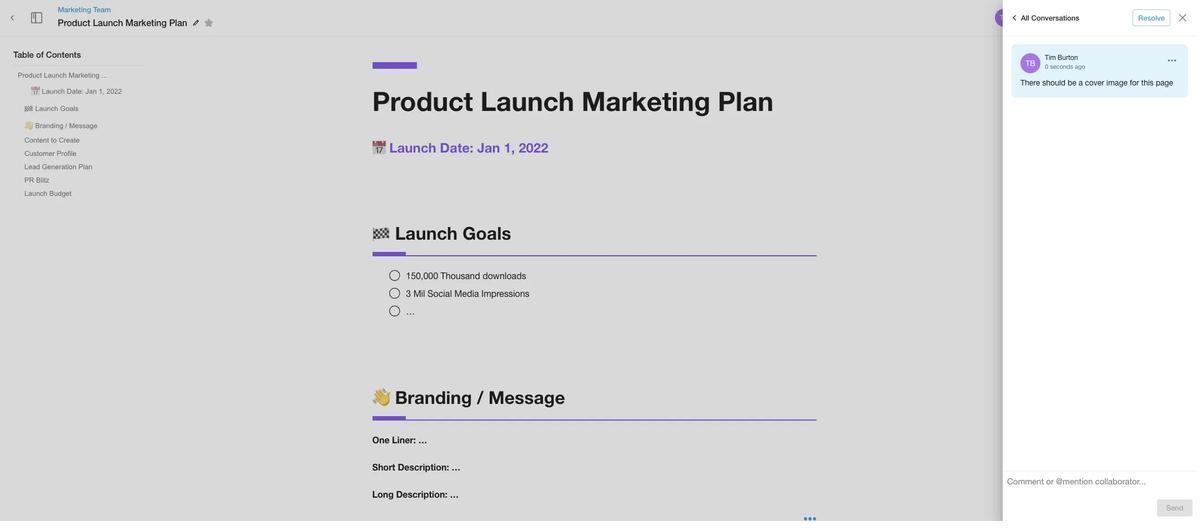 Task type: locate. For each thing, give the bounding box(es) containing it.
1 vertical spatial tb
[[1026, 59, 1036, 68]]

product launch marketing plan
[[58, 17, 187, 28], [372, 85, 774, 117]]

all
[[1021, 13, 1030, 22]]

1 vertical spatial /
[[477, 387, 484, 408]]

1 horizontal spatial plan
[[169, 17, 187, 28]]

0 horizontal spatial 📅 launch date: jan 1, 2022
[[31, 88, 122, 96]]

1 vertical spatial description:
[[396, 489, 448, 500]]

tb
[[1000, 14, 1008, 22], [1026, 59, 1036, 68]]

this
[[1141, 78, 1154, 87]]

date:
[[67, 88, 84, 96], [440, 140, 474, 155]]

👋
[[24, 122, 33, 130], [372, 387, 390, 408]]

1 horizontal spatial 🏁
[[372, 223, 390, 244]]

/
[[65, 122, 67, 130], [477, 387, 484, 408]]

one
[[372, 435, 390, 446]]

1 vertical spatial product
[[18, 72, 42, 79]]

1 vertical spatial 📅 launch date: jan 1, 2022
[[372, 140, 548, 155]]

📅 launch date: jan 1, 2022 button
[[27, 83, 127, 99]]

🏁
[[24, 105, 33, 113], [372, 223, 390, 244]]

lead
[[24, 163, 40, 171]]

👋 branding / message button
[[20, 117, 102, 133]]

0 horizontal spatial jan
[[85, 88, 97, 96]]

0 horizontal spatial /
[[65, 122, 67, 130]]

0 vertical spatial plan
[[169, 17, 187, 28]]

customer profile button
[[20, 148, 81, 160]]

0 horizontal spatial 2022
[[106, 88, 122, 96]]

content to create button
[[20, 134, 84, 147]]

0 horizontal spatial 1,
[[99, 88, 105, 96]]

0 vertical spatial 2022
[[106, 88, 122, 96]]

customer
[[24, 150, 55, 158]]

0 vertical spatial 📅 launch date: jan 1, 2022
[[31, 88, 122, 96]]

downloads
[[483, 271, 526, 281]]

1 vertical spatial 👋 branding / message
[[372, 387, 565, 408]]

for
[[1130, 78, 1139, 87]]

0 horizontal spatial 🏁 launch goals
[[24, 105, 78, 113]]

0 vertical spatial /
[[65, 122, 67, 130]]

2 horizontal spatial product
[[372, 85, 473, 117]]

a
[[1079, 78, 1083, 87]]

plan
[[169, 17, 187, 28], [718, 85, 774, 117], [79, 163, 93, 171]]

social
[[428, 289, 452, 299]]

0 vertical spatial description:
[[398, 462, 449, 473]]

1,
[[99, 88, 105, 96], [504, 140, 515, 155]]

tim burton 0 seconds ago
[[1045, 54, 1085, 70]]

product
[[58, 17, 90, 28], [18, 72, 42, 79], [372, 85, 473, 117]]

Comment or @mention collaborator... text field
[[1007, 477, 1193, 491]]

branding inside 'button'
[[35, 122, 63, 130]]

description:
[[398, 462, 449, 473], [396, 489, 448, 500]]

… down short description: …
[[450, 489, 459, 500]]

1 horizontal spatial product launch marketing plan
[[372, 85, 774, 117]]

contents
[[46, 49, 81, 59]]

🏁 launch goals up 👋 branding / message 'button'
[[24, 105, 78, 113]]

1 horizontal spatial jan
[[477, 140, 500, 155]]

message
[[69, 122, 98, 130], [489, 387, 565, 408]]

1 vertical spatial jan
[[477, 140, 500, 155]]

1 vertical spatial goals
[[463, 223, 511, 244]]

1 horizontal spatial message
[[489, 387, 565, 408]]

launch
[[93, 17, 123, 28], [44, 72, 67, 79], [480, 85, 574, 117], [42, 88, 65, 96], [35, 105, 58, 113], [389, 140, 436, 155], [24, 190, 47, 198], [395, 223, 458, 244]]

goals up downloads
[[463, 223, 511, 244]]

1 vertical spatial date:
[[440, 140, 474, 155]]

all conversations
[[1021, 13, 1080, 22]]

one liner: …
[[372, 435, 427, 446]]

1 vertical spatial 👋
[[372, 387, 390, 408]]

0 horizontal spatial 👋 branding / message
[[24, 122, 98, 130]]

resolve
[[1138, 13, 1165, 22]]

0 horizontal spatial tb
[[1000, 14, 1008, 22]]

0 vertical spatial 👋
[[24, 122, 33, 130]]

0 vertical spatial product
[[58, 17, 90, 28]]

🏁 launch goals up thousand
[[372, 223, 511, 244]]

description: up long description: …
[[398, 462, 449, 473]]

branding up the liner:
[[395, 387, 472, 408]]

0 vertical spatial tb
[[1000, 14, 1008, 22]]

tb left 0
[[1026, 59, 1036, 68]]

1 horizontal spatial 📅 launch date: jan 1, 2022
[[372, 140, 548, 155]]

0 vertical spatial goals
[[60, 105, 78, 113]]

cover
[[1085, 78, 1104, 87]]

jan inside button
[[85, 88, 97, 96]]

description: down short description: …
[[396, 489, 448, 500]]

1, inside button
[[99, 88, 105, 96]]

jan
[[85, 88, 97, 96], [477, 140, 500, 155]]

1 vertical spatial 2022
[[519, 140, 548, 155]]

there should be a cover image for this page
[[1021, 78, 1173, 87]]

0 horizontal spatial date:
[[67, 88, 84, 96]]

description: for long
[[396, 489, 448, 500]]

product launch marketing ... button
[[13, 69, 112, 82]]

tb left all
[[1000, 14, 1008, 22]]

0 horizontal spatial goals
[[60, 105, 78, 113]]

date: inside button
[[67, 88, 84, 96]]

📅 launch date: jan 1, 2022
[[31, 88, 122, 96], [372, 140, 548, 155]]

0 horizontal spatial branding
[[35, 122, 63, 130]]

1 vertical spatial plan
[[718, 85, 774, 117]]

2022
[[106, 88, 122, 96], [519, 140, 548, 155]]

profile
[[57, 150, 77, 158]]

0 horizontal spatial product launch marketing plan
[[58, 17, 187, 28]]

goals inside button
[[60, 105, 78, 113]]

goals up 👋 branding / message 'button'
[[60, 105, 78, 113]]

0 vertical spatial date:
[[67, 88, 84, 96]]

0 horizontal spatial 👋
[[24, 122, 33, 130]]

launch inside button
[[42, 88, 65, 96]]

0 horizontal spatial message
[[69, 122, 98, 130]]

content to create customer profile lead generation plan pr blitz launch budget
[[24, 137, 93, 198]]

0 vertical spatial 🏁 launch goals
[[24, 105, 78, 113]]

1 vertical spatial 📅
[[372, 140, 386, 155]]

launch inside "button"
[[44, 72, 67, 79]]

tb button
[[993, 7, 1015, 28]]

create
[[59, 137, 80, 144]]

… for short description: …
[[452, 462, 461, 473]]

… up long description: …
[[452, 462, 461, 473]]

goals
[[60, 105, 78, 113], [463, 223, 511, 244]]

0 vertical spatial 👋 branding / message
[[24, 122, 98, 130]]

1 horizontal spatial 1,
[[504, 140, 515, 155]]

📅
[[31, 88, 40, 96], [372, 140, 386, 155]]

0 horizontal spatial plan
[[79, 163, 93, 171]]

0 horizontal spatial product
[[18, 72, 42, 79]]

branding
[[35, 122, 63, 130], [395, 387, 472, 408]]

more button
[[1140, 9, 1176, 26]]

🏁 launch goals button
[[20, 100, 83, 116]]

0
[[1045, 63, 1049, 70]]

1 horizontal spatial goals
[[463, 223, 511, 244]]

0 vertical spatial 🏁
[[24, 105, 33, 113]]

🏁 launch goals
[[24, 105, 78, 113], [372, 223, 511, 244]]

launch budget button
[[20, 188, 76, 200]]

1 vertical spatial 🏁 launch goals
[[372, 223, 511, 244]]

pr
[[24, 177, 34, 184]]

👋 branding / message
[[24, 122, 98, 130], [372, 387, 565, 408]]

0 vertical spatial branding
[[35, 122, 63, 130]]

1 horizontal spatial 🏁 launch goals
[[372, 223, 511, 244]]

marketing
[[58, 5, 91, 14], [126, 17, 167, 28], [69, 72, 99, 79], [582, 85, 711, 117]]

table
[[13, 49, 34, 59]]

0 horizontal spatial 🏁
[[24, 105, 33, 113]]

short description: …
[[372, 462, 461, 473]]

0 vertical spatial 1,
[[99, 88, 105, 96]]

2 vertical spatial product
[[372, 85, 473, 117]]

2 vertical spatial plan
[[79, 163, 93, 171]]

👋 up content
[[24, 122, 33, 130]]

marketing team
[[58, 5, 111, 14]]

0 vertical spatial jan
[[85, 88, 97, 96]]

1 horizontal spatial branding
[[395, 387, 472, 408]]

0 horizontal spatial 📅
[[31, 88, 40, 96]]

1 horizontal spatial 👋
[[372, 387, 390, 408]]

📅 inside 📅 launch date: jan 1, 2022 button
[[31, 88, 40, 96]]

3
[[406, 289, 411, 299]]

👋 branding / message inside 'button'
[[24, 122, 98, 130]]

…
[[406, 306, 415, 316], [418, 435, 427, 446], [452, 462, 461, 473], [450, 489, 459, 500]]

0 vertical spatial 📅
[[31, 88, 40, 96]]

branding up content to create button
[[35, 122, 63, 130]]

1 vertical spatial 🏁
[[372, 223, 390, 244]]

0 vertical spatial message
[[69, 122, 98, 130]]

… right the liner:
[[418, 435, 427, 446]]

1 horizontal spatial tb
[[1026, 59, 1036, 68]]

👋 up one
[[372, 387, 390, 408]]

150,000 thousand downloads
[[406, 271, 526, 281]]

1 horizontal spatial /
[[477, 387, 484, 408]]

1 vertical spatial product launch marketing plan
[[372, 85, 774, 117]]

1 vertical spatial 1,
[[504, 140, 515, 155]]

1 vertical spatial branding
[[395, 387, 472, 408]]



Task type: vqa. For each thing, say whether or not it's contained in the screenshot.
edit
no



Task type: describe. For each thing, give the bounding box(es) containing it.
🏁 launch goals inside button
[[24, 105, 78, 113]]

impressions
[[481, 289, 530, 299]]

ago
[[1075, 63, 1085, 70]]

150,000
[[406, 271, 438, 281]]

1 horizontal spatial 2022
[[519, 140, 548, 155]]

seconds
[[1050, 63, 1073, 70]]

to
[[51, 137, 57, 144]]

2022 inside 📅 launch date: jan 1, 2022 button
[[106, 88, 122, 96]]

1 horizontal spatial 👋 branding / message
[[372, 387, 565, 408]]

more
[[1149, 13, 1166, 22]]

there
[[1021, 78, 1040, 87]]

pr blitz button
[[20, 174, 54, 187]]

content
[[24, 137, 49, 144]]

1 horizontal spatial date:
[[440, 140, 474, 155]]

burton
[[1058, 54, 1078, 62]]

page
[[1156, 78, 1173, 87]]

conversations
[[1032, 13, 1080, 22]]

all conversations button
[[1005, 9, 1082, 27]]

product launch marketing ...
[[18, 72, 107, 79]]

message inside 'button'
[[69, 122, 98, 130]]

marketing inside "button"
[[69, 72, 99, 79]]

2 horizontal spatial plan
[[718, 85, 774, 117]]

long description: …
[[372, 489, 459, 500]]

description: for short
[[398, 462, 449, 473]]

plan inside content to create customer profile lead generation plan pr blitz launch budget
[[79, 163, 93, 171]]

media
[[454, 289, 479, 299]]

resolve button
[[1133, 9, 1171, 26]]

… for long description: …
[[450, 489, 459, 500]]

should
[[1042, 78, 1066, 87]]

be
[[1068, 78, 1077, 87]]

1 horizontal spatial product
[[58, 17, 90, 28]]

… down the 3
[[406, 306, 415, 316]]

marketing team link
[[58, 4, 217, 14]]

liner:
[[392, 435, 416, 446]]

1 vertical spatial message
[[489, 387, 565, 408]]

📅 launch date: jan 1, 2022 inside button
[[31, 88, 122, 96]]

tb inside button
[[1000, 14, 1008, 22]]

of
[[36, 49, 44, 59]]

launch inside button
[[35, 105, 58, 113]]

team
[[93, 5, 111, 14]]

image
[[1107, 78, 1128, 87]]

blitz
[[36, 177, 49, 184]]

🏁 inside button
[[24, 105, 33, 113]]

table of contents
[[13, 49, 81, 59]]

tim
[[1045, 54, 1056, 62]]

0 vertical spatial product launch marketing plan
[[58, 17, 187, 28]]

1 horizontal spatial 📅
[[372, 140, 386, 155]]

lead generation plan button
[[20, 161, 97, 173]]

… for one liner: …
[[418, 435, 427, 446]]

product inside "button"
[[18, 72, 42, 79]]

👋 inside 'button'
[[24, 122, 33, 130]]

generation
[[42, 163, 77, 171]]

/ inside 'button'
[[65, 122, 67, 130]]

long
[[372, 489, 394, 500]]

launch inside content to create customer profile lead generation plan pr blitz launch budget
[[24, 190, 47, 198]]

3 mil social media impressions
[[406, 289, 530, 299]]

budget
[[49, 190, 72, 198]]

short
[[372, 462, 395, 473]]

thousand
[[441, 271, 480, 281]]

...
[[101, 72, 107, 79]]

mil
[[414, 289, 425, 299]]



